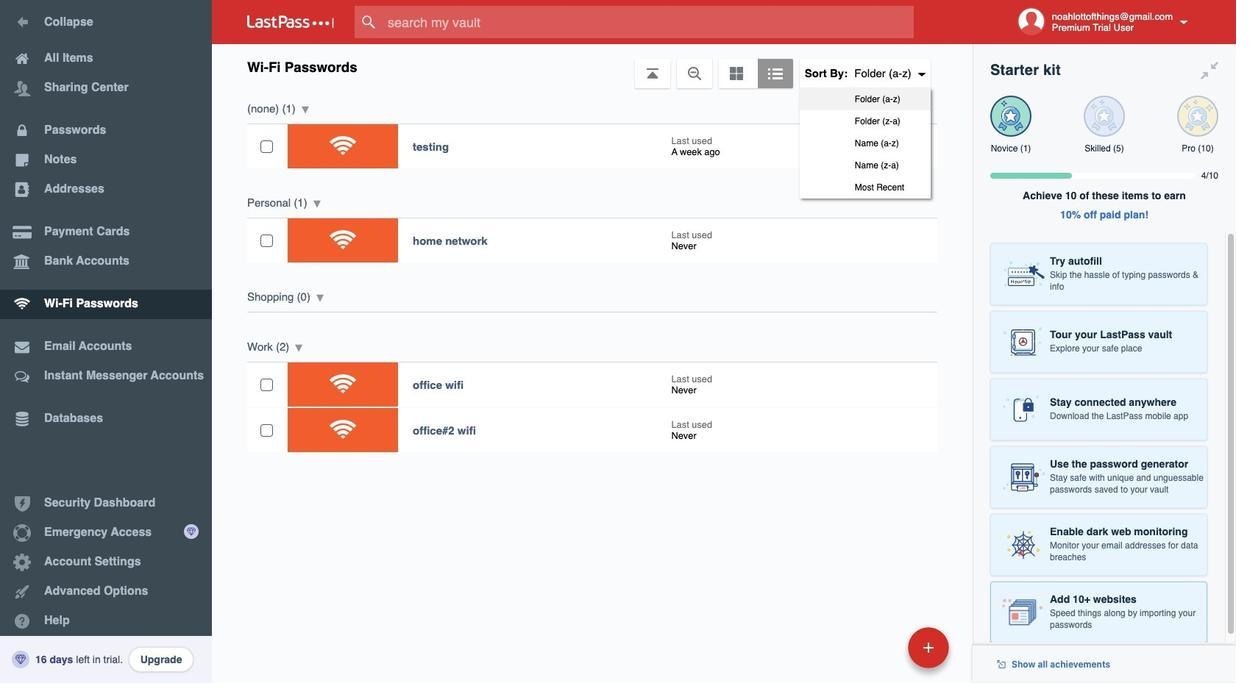 Task type: vqa. For each thing, say whether or not it's contained in the screenshot.
CLEAR SEARCH image
no



Task type: locate. For each thing, give the bounding box(es) containing it.
Search search field
[[355, 6, 943, 38]]

lastpass image
[[247, 15, 334, 29]]

vault options navigation
[[212, 44, 973, 199]]

main navigation navigation
[[0, 0, 212, 684]]



Task type: describe. For each thing, give the bounding box(es) containing it.
new item element
[[807, 627, 954, 669]]

new item navigation
[[807, 623, 958, 684]]

search my vault text field
[[355, 6, 943, 38]]



